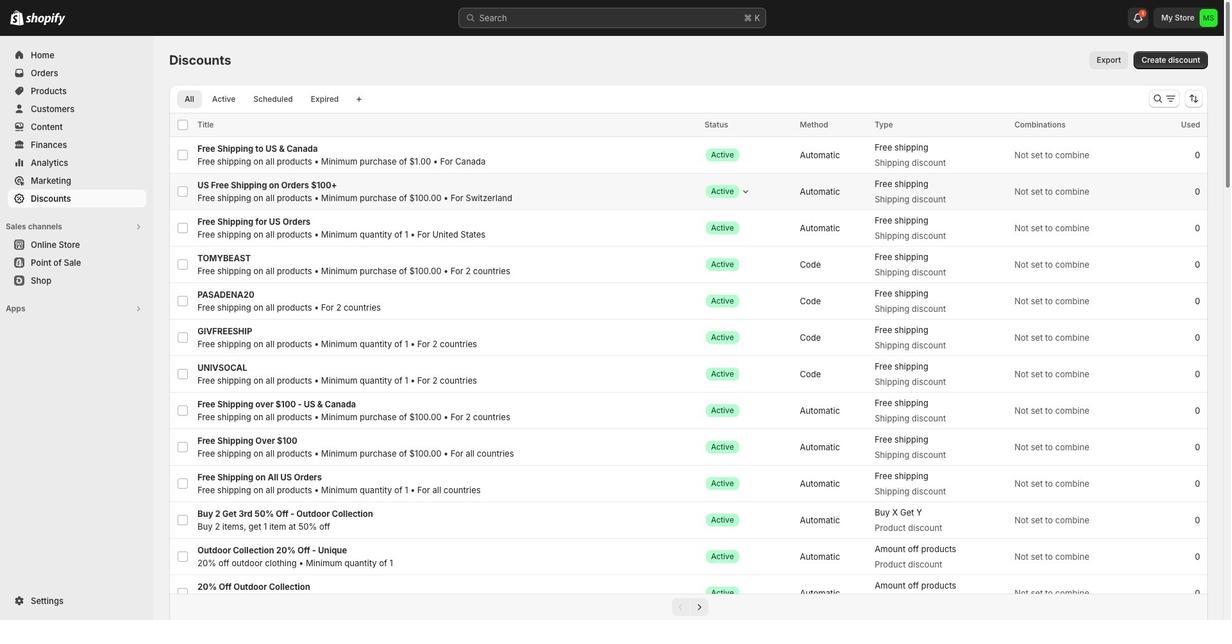 Task type: locate. For each thing, give the bounding box(es) containing it.
shopify image
[[10, 10, 24, 26]]

tab list
[[174, 90, 349, 108]]



Task type: vqa. For each thing, say whether or not it's contained in the screenshot.
tab list
yes



Task type: describe. For each thing, give the bounding box(es) containing it.
pagination element
[[169, 594, 1208, 621]]

my store image
[[1200, 9, 1218, 27]]

shopify image
[[26, 13, 65, 26]]



